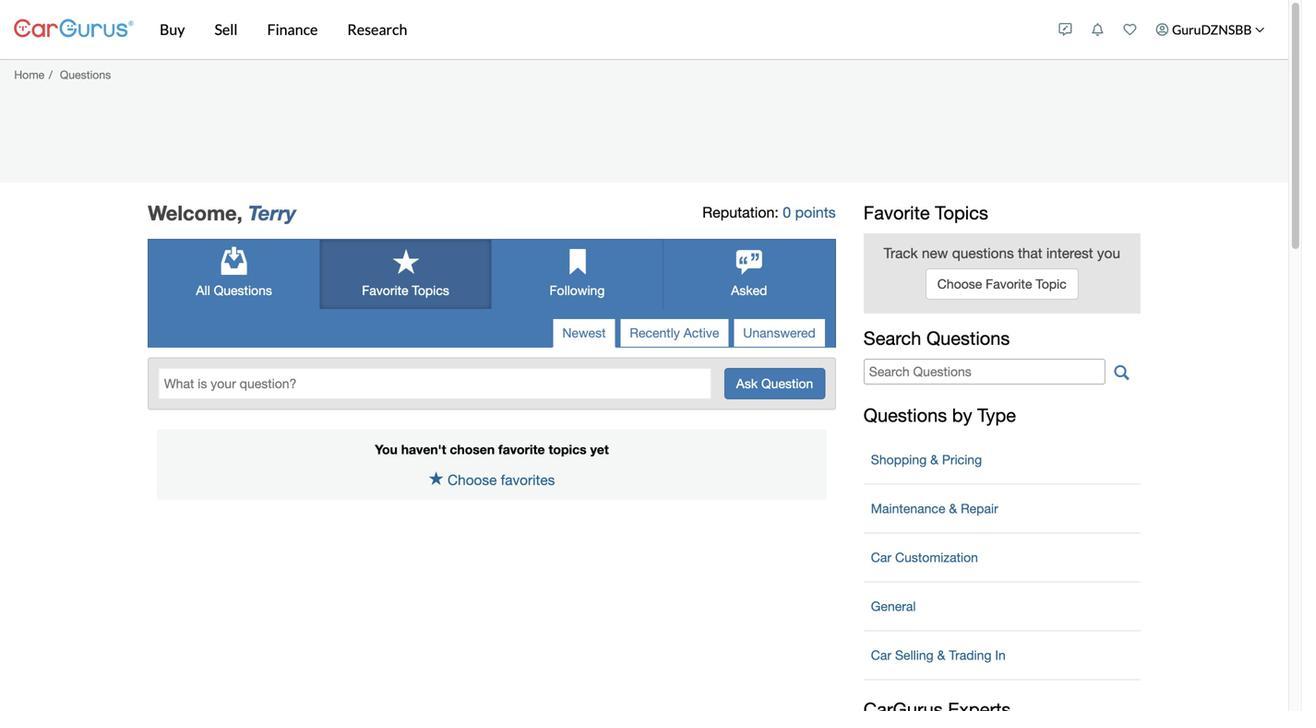 Task type: vqa. For each thing, say whether or not it's contained in the screenshot.
bottom the Favorite Topics
yes



Task type: locate. For each thing, give the bounding box(es) containing it.
topics
[[935, 202, 988, 224], [412, 283, 449, 298]]

0 vertical spatial favorite topics
[[864, 202, 988, 224]]

following
[[550, 283, 605, 298]]

topics inside choose questions to view tab list
[[412, 283, 449, 298]]

1 vertical spatial favorite topics
[[362, 283, 449, 298]]

What is your question? text field
[[158, 368, 711, 400]]

you
[[1097, 245, 1120, 261]]

1 vertical spatial topics
[[412, 283, 449, 298]]

you haven't chosen favorite topics yet
[[375, 442, 609, 457]]

0 vertical spatial &
[[930, 452, 939, 467]]

menu bar
[[134, 0, 1049, 59]]

choose questions to view tab list
[[148, 239, 836, 309]]

questions right / on the left top of page
[[60, 68, 111, 81]]

2 horizontal spatial favorite
[[986, 276, 1032, 292]]

&
[[930, 452, 939, 467], [949, 501, 957, 516], [937, 648, 945, 663]]

topics
[[549, 442, 587, 457]]

2 vertical spatial &
[[937, 648, 945, 663]]

search
[[864, 328, 921, 349]]

buy
[[160, 20, 185, 38]]

None submit
[[724, 368, 825, 400]]

choose favorites
[[448, 472, 555, 488]]

welcome, terry
[[148, 201, 296, 225]]

& for maintenance
[[949, 501, 957, 516]]

1 vertical spatial car
[[871, 648, 892, 663]]

type
[[978, 404, 1016, 426]]

home
[[14, 68, 45, 81]]

gurudznsbb
[[1172, 22, 1252, 37]]

choose inside tab panel
[[448, 472, 497, 488]]

car up general on the bottom right of page
[[871, 550, 892, 565]]

all questions link
[[149, 240, 319, 309]]

1 vertical spatial choose
[[448, 472, 497, 488]]

1 vertical spatial &
[[949, 501, 957, 516]]

gurudznsbb menu
[[1049, 4, 1275, 55]]

cargurus logo homepage link link
[[14, 3, 134, 56]]

unanswered
[[743, 326, 816, 341]]

questions up "shopping"
[[864, 404, 947, 426]]

0 vertical spatial choose
[[937, 276, 982, 292]]

1 horizontal spatial choose
[[937, 276, 982, 292]]

reputation:
[[702, 204, 779, 221]]

choose
[[937, 276, 982, 292], [448, 472, 497, 488]]

0 horizontal spatial choose
[[448, 472, 497, 488]]

0 horizontal spatial favorite
[[362, 283, 408, 298]]

1 horizontal spatial favorite
[[864, 202, 930, 224]]

home link
[[14, 68, 45, 81]]

0 horizontal spatial favorite topics
[[362, 283, 449, 298]]

& right selling
[[937, 648, 945, 663]]

0 horizontal spatial topics
[[412, 283, 449, 298]]

1 car from the top
[[871, 550, 892, 565]]

choose favorites tab panel
[[157, 430, 827, 500]]

0 vertical spatial car
[[871, 550, 892, 565]]

2 car from the top
[[871, 648, 892, 663]]

shopping
[[871, 452, 927, 467]]

asked
[[731, 283, 767, 298]]

following link
[[492, 240, 663, 309]]

Search Questions text field
[[864, 359, 1105, 385]]

questions
[[60, 68, 111, 81], [214, 283, 272, 298], [927, 328, 1010, 349], [864, 404, 947, 426]]

car left selling
[[871, 648, 892, 663]]

favorite topics link
[[320, 240, 491, 309]]

unanswered link
[[733, 319, 826, 348]]

shopping & pricing link
[[864, 443, 1141, 476]]

questions right all
[[214, 283, 272, 298]]

car
[[871, 550, 892, 565], [871, 648, 892, 663]]

car selling & trading in
[[871, 648, 1006, 663]]

1 horizontal spatial topics
[[935, 202, 988, 224]]

car customization link
[[864, 541, 1141, 574]]

gurudznsbb button
[[1146, 4, 1275, 55]]

add a car review image
[[1059, 23, 1072, 36]]

home / questions
[[14, 68, 111, 81]]

points
[[795, 204, 836, 221]]

finance button
[[252, 0, 333, 59]]

chevron down image
[[1255, 25, 1265, 34]]

favorite topics
[[864, 202, 988, 224], [362, 283, 449, 298]]

/
[[49, 68, 53, 81]]

active
[[684, 326, 719, 341]]

general link
[[864, 590, 1141, 623]]

0 points link
[[783, 204, 836, 221]]

& left "repair"
[[949, 501, 957, 516]]

0 vertical spatial topics
[[935, 202, 988, 224]]

1 horizontal spatial favorite topics
[[864, 202, 988, 224]]

track
[[884, 245, 918, 261]]

choose down the questions
[[937, 276, 982, 292]]

favorite
[[864, 202, 930, 224], [986, 276, 1032, 292], [362, 283, 408, 298]]

you
[[375, 442, 398, 457]]

maintenance & repair link
[[864, 492, 1141, 525]]

& left pricing
[[930, 452, 939, 467]]

choose down "chosen"
[[448, 472, 497, 488]]

all
[[196, 283, 210, 298]]

questions
[[952, 245, 1014, 261]]

cargurus logo homepage link image
[[14, 3, 134, 56]]

search questions
[[864, 328, 1010, 349]]

0
[[783, 204, 791, 221]]

sell
[[215, 20, 238, 38]]



Task type: describe. For each thing, give the bounding box(es) containing it.
favorite topics inside choose questions to view tab list
[[362, 283, 449, 298]]

research
[[347, 20, 407, 38]]

recently active link
[[620, 319, 729, 348]]

saved cars image
[[1124, 23, 1137, 36]]

buy button
[[145, 0, 200, 59]]

car for car selling & trading in
[[871, 648, 892, 663]]

sort questions by tab list
[[552, 319, 826, 348]]

track new questions that interest you
[[884, 245, 1120, 261]]

customization
[[895, 550, 978, 565]]

research button
[[333, 0, 422, 59]]

favorite inside choose questions to view tab list
[[362, 283, 408, 298]]

favorites
[[501, 472, 555, 488]]

reputation: 0 points
[[702, 204, 836, 221]]

open notifications image
[[1091, 23, 1104, 36]]

car customization
[[871, 550, 978, 565]]

questions by type
[[864, 404, 1016, 426]]

choose for choose favorite topic
[[937, 276, 982, 292]]

choose favorite topic
[[937, 276, 1067, 292]]

pricing
[[942, 452, 982, 467]]

recently
[[630, 326, 680, 341]]

new
[[922, 245, 948, 261]]

finance
[[267, 20, 318, 38]]

by
[[952, 404, 972, 426]]

questions inside tab list
[[214, 283, 272, 298]]

chosen
[[450, 442, 495, 457]]

terry
[[248, 201, 296, 225]]

choose for choose favorites
[[448, 472, 497, 488]]

haven't
[[401, 442, 446, 457]]

trading
[[949, 648, 992, 663]]

welcome,
[[148, 201, 243, 225]]

all questions
[[196, 283, 272, 298]]

selling
[[895, 648, 934, 663]]

shopping & pricing
[[871, 452, 982, 467]]

user icon image
[[1156, 23, 1169, 36]]

that
[[1018, 245, 1042, 261]]

topic
[[1036, 276, 1067, 292]]

sell button
[[200, 0, 252, 59]]

choose favorites link
[[429, 472, 555, 488]]

favorite
[[498, 442, 545, 457]]

interest
[[1046, 245, 1093, 261]]

in
[[995, 648, 1006, 663]]

newest link
[[552, 319, 616, 348]]

asked link
[[663, 240, 835, 309]]

recently active
[[630, 326, 719, 341]]

maintenance & repair
[[871, 501, 998, 516]]

repair
[[961, 501, 998, 516]]

maintenance
[[871, 501, 945, 516]]

car for car customization
[[871, 550, 892, 565]]

yet
[[590, 442, 609, 457]]

menu bar containing buy
[[134, 0, 1049, 59]]

newest
[[562, 326, 606, 341]]

general
[[871, 599, 916, 614]]

& for shopping
[[930, 452, 939, 467]]

choose favorite topic link
[[925, 268, 1079, 300]]

car selling & trading in link
[[864, 639, 1141, 672]]

questions up search questions text field at bottom
[[927, 328, 1010, 349]]



